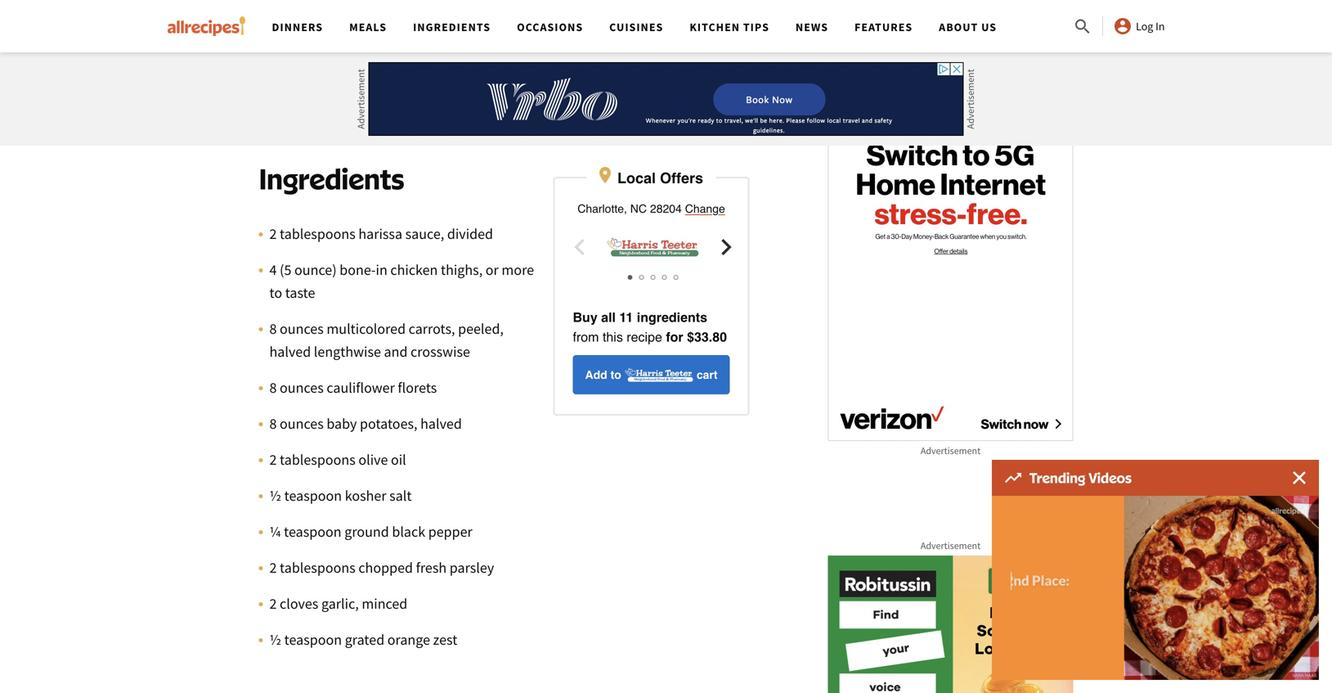 Task type: vqa. For each thing, say whether or not it's contained in the screenshot.


Task type: describe. For each thing, give the bounding box(es) containing it.
sauce,
[[406, 225, 445, 243]]

videos
[[1089, 469, 1132, 486]]

kosher
[[345, 487, 387, 505]]

this
[[603, 330, 623, 345]]

ingredients link
[[413, 20, 491, 34]]

garlic,
[[322, 595, 359, 613]]

occasions link
[[517, 20, 583, 34]]

divided
[[447, 225, 493, 243]]

offers
[[660, 170, 704, 187]]

about us
[[939, 20, 997, 34]]

0 vertical spatial harris teeter logo image
[[596, 231, 711, 264]]

carrots,
[[409, 320, 455, 338]]

change button
[[685, 201, 726, 217]]

minced
[[362, 595, 408, 613]]

cloves
[[280, 595, 319, 613]]

8 for 8 ounces
[[270, 320, 277, 338]]

(5
[[280, 261, 292, 279]]

4 for 4 (5 ounce)
[[270, 261, 277, 279]]

trending videos
[[1030, 469, 1132, 486]]

bone-in chicken thighs, or more to taste
[[270, 261, 534, 302]]

to for jump
[[313, 82, 324, 99]]

more
[[502, 261, 534, 279]]

buy all 11 ingredients from this recipe for $33.80
[[573, 310, 727, 345]]

ounce)
[[295, 261, 337, 279]]

buy
[[573, 310, 598, 325]]

2 cloves garlic, minced
[[270, 595, 408, 613]]

meals link
[[349, 20, 387, 34]]

black
[[392, 523, 426, 541]]

add
[[585, 368, 608, 381]]

28204
[[650, 202, 682, 215]]

0 vertical spatial chicken
[[446, 18, 493, 36]]

jump
[[279, 82, 310, 99]]

log
[[1137, 19, 1154, 34]]

navigation containing dinners
[[259, 0, 1074, 52]]

cart
[[697, 368, 718, 381]]

½ teaspoon grated orange zest
[[270, 631, 458, 649]]

trending
[[1030, 469, 1086, 486]]

chopped
[[359, 559, 413, 577]]

ounces for cauliflower florets
[[280, 379, 324, 397]]

¼
[[270, 523, 281, 541]]

thighs,
[[441, 261, 483, 279]]

meals
[[349, 20, 387, 34]]

8 ounces baby potatoes, halved
[[270, 415, 462, 433]]

2 for 2 tablespoons olive oil
[[270, 451, 277, 469]]

cuisines link
[[610, 20, 664, 34]]

kitchen
[[690, 20, 741, 34]]

log in link
[[1114, 16, 1166, 36]]

11
[[620, 310, 634, 325]]

from
[[573, 330, 599, 345]]

salt
[[390, 487, 412, 505]]

grated
[[345, 631, 385, 649]]

cauliflower
[[327, 379, 395, 397]]

pepper
[[428, 523, 473, 541]]

8 for 8 ounces baby potatoes, halved
[[270, 415, 277, 433]]

news link
[[796, 20, 829, 34]]

all
[[602, 310, 616, 325]]

½ for ½ teaspoon grated orange zest
[[270, 631, 281, 649]]

ground
[[345, 523, 389, 541]]

features
[[855, 20, 913, 34]]

in
[[1156, 19, 1166, 34]]

2 tablespoons harissa sauce, divided
[[270, 225, 493, 243]]

news
[[796, 20, 829, 34]]

change
[[685, 202, 726, 215]]

trending image
[[1006, 473, 1022, 483]]

tablespoons for olive
[[280, 451, 356, 469]]

orange
[[388, 631, 430, 649]]

kitchen tips link
[[690, 20, 770, 34]]

1 vertical spatial harris teeter logo image
[[625, 363, 694, 387]]



Task type: locate. For each thing, give the bounding box(es) containing it.
teaspoon for ground
[[284, 523, 342, 541]]

4 (5 ounce)
[[270, 261, 337, 279]]

2 ounces from the top
[[280, 379, 324, 397]]

2 2 from the top
[[270, 451, 277, 469]]

2 teaspoon from the top
[[284, 523, 342, 541]]

2 vertical spatial 8
[[270, 415, 277, 433]]

2 up "¼"
[[270, 451, 277, 469]]

2 8 from the top
[[270, 379, 277, 397]]

0 vertical spatial tablespoons
[[280, 225, 356, 243]]

halved
[[270, 343, 311, 361], [421, 415, 462, 433]]

occasions
[[517, 20, 583, 34]]

local
[[618, 170, 656, 187]]

multicolored carrots, peeled, halved lengthwise and crosswise
[[270, 320, 504, 361]]

charlotte,
[[578, 202, 627, 215]]

to inside bone-in chicken thighs, or more to taste
[[270, 284, 282, 302]]

nc
[[631, 202, 647, 215]]

4 for 4 chicken thighs
[[436, 18, 443, 36]]

ounces down taste at the left of the page
[[280, 320, 324, 338]]

tablespoons for chopped
[[280, 559, 356, 577]]

harris teeter logo image down recipe
[[625, 363, 694, 387]]

0 vertical spatial ingredients
[[413, 20, 491, 34]]

video player application
[[992, 496, 1320, 680]]

1 ½ from the top
[[270, 487, 281, 505]]

8 for 8 ounces cauliflower florets
[[270, 379, 277, 397]]

chicken right in at top left
[[391, 261, 438, 279]]

parsley
[[450, 559, 494, 577]]

tablespoons
[[280, 225, 356, 243], [280, 451, 356, 469], [280, 559, 356, 577]]

1 tablespoons from the top
[[280, 225, 356, 243]]

1 2 from the top
[[270, 225, 277, 243]]

2 horizontal spatial to
[[611, 368, 622, 381]]

to right add
[[611, 368, 622, 381]]

recipe
[[627, 330, 663, 345]]

advertisement region
[[828, 0, 1074, 441], [369, 62, 964, 136], [828, 556, 1074, 693]]

close image
[[1294, 471, 1307, 484]]

tips
[[744, 20, 770, 34]]

0 horizontal spatial 4
[[270, 261, 277, 279]]

features link
[[855, 20, 913, 34]]

lengthwise
[[314, 343, 381, 361]]

add to
[[585, 368, 622, 381]]

tablespoons up cloves
[[280, 559, 356, 577]]

search image
[[1074, 17, 1093, 37]]

2 vertical spatial ounces
[[280, 415, 324, 433]]

ounces for multicolored carrots, peeled, halved lengthwise and crosswise
[[280, 320, 324, 338]]

teaspoon for kosher
[[284, 487, 342, 505]]

or
[[486, 261, 499, 279]]

1 vertical spatial tablespoons
[[280, 451, 356, 469]]

dinners
[[272, 20, 323, 34]]

2 left cloves
[[270, 595, 277, 613]]

baby
[[327, 415, 357, 433]]

about us link
[[939, 20, 997, 34]]

1 horizontal spatial chicken
[[446, 18, 493, 36]]

½ for ½ teaspoon kosher salt
[[270, 487, 281, 505]]

0 vertical spatial halved
[[270, 343, 311, 361]]

0 vertical spatial ½
[[270, 487, 281, 505]]

teaspoon down 2 tablespoons olive oil
[[284, 487, 342, 505]]

1 vertical spatial 8
[[270, 379, 277, 397]]

tablespoons up ½ teaspoon kosher salt
[[280, 451, 356, 469]]

3 2 from the top
[[270, 559, 277, 577]]

oil
[[391, 451, 406, 469]]

ingredients up harissa
[[259, 161, 404, 196]]

zest
[[433, 631, 458, 649]]

1 vertical spatial ½
[[270, 631, 281, 649]]

multicolored
[[327, 320, 406, 338]]

bone-
[[340, 261, 376, 279]]

kitchen tips
[[690, 20, 770, 34]]

chicken
[[446, 18, 493, 36], [391, 261, 438, 279]]

2 for 2 cloves garlic, minced
[[270, 595, 277, 613]]

0 vertical spatial to
[[313, 82, 324, 99]]

ounces left baby
[[280, 415, 324, 433]]

1 horizontal spatial 4
[[279, 18, 286, 36]]

teaspoon for grated
[[284, 631, 342, 649]]

teaspoon right "¼"
[[284, 523, 342, 541]]

1 vertical spatial ounces
[[280, 379, 324, 397]]

teaspoon down cloves
[[284, 631, 342, 649]]

1 ounces from the top
[[280, 320, 324, 338]]

4 right meals "link"
[[436, 18, 443, 36]]

ingredients
[[413, 20, 491, 34], [259, 161, 404, 196]]

cuisines
[[610, 20, 664, 34]]

peeled,
[[458, 320, 504, 338]]

to left taste at the left of the page
[[270, 284, 282, 302]]

2 up 4 (5 ounce)
[[270, 225, 277, 243]]

harris teeter logo image
[[596, 231, 711, 264], [625, 363, 694, 387]]

crosswise
[[411, 343, 470, 361]]

½ up "¼"
[[270, 487, 281, 505]]

1 vertical spatial chicken
[[391, 261, 438, 279]]

1 vertical spatial ingredients
[[259, 161, 404, 196]]

ingredients left "thighs"
[[413, 20, 491, 34]]

1 vertical spatial halved
[[421, 415, 462, 433]]

charlotte, nc 28204 change
[[578, 202, 726, 215]]

8 left baby
[[270, 415, 277, 433]]

¼ teaspoon ground black pepper
[[270, 523, 473, 541]]

ingredients inside navigation
[[413, 20, 491, 34]]

3 tablespoons from the top
[[280, 559, 356, 577]]

chicken inside bone-in chicken thighs, or more to taste
[[391, 261, 438, 279]]

½ down cloves
[[270, 631, 281, 649]]

log in
[[1137, 19, 1166, 34]]

1 horizontal spatial to
[[313, 82, 324, 99]]

3 teaspoon from the top
[[284, 631, 342, 649]]

1 vertical spatial to
[[270, 284, 282, 302]]

halved down florets
[[421, 415, 462, 433]]

tablespoons for harissa
[[280, 225, 356, 243]]

to
[[313, 82, 324, 99], [270, 284, 282, 302], [611, 368, 622, 381]]

teaspoon
[[284, 487, 342, 505], [284, 523, 342, 541], [284, 631, 342, 649]]

4 for 4
[[279, 18, 286, 36]]

2 for 2 tablespoons harissa sauce, divided
[[270, 225, 277, 243]]

8 ounces cauliflower florets
[[270, 379, 437, 397]]

2 tablespoons chopped fresh parsley
[[270, 559, 494, 577]]

navigation
[[259, 0, 1074, 52]]

0 horizontal spatial ingredients
[[259, 161, 404, 196]]

2 down "¼"
[[270, 559, 277, 577]]

3 ounces from the top
[[280, 415, 324, 433]]

2 ½ from the top
[[270, 631, 281, 649]]

1 8 from the top
[[270, 320, 277, 338]]

0 vertical spatial ounces
[[280, 320, 324, 338]]

halved down 8 ounces
[[270, 343, 311, 361]]

ounces down the lengthwise at the left of the page
[[280, 379, 324, 397]]

florets
[[398, 379, 437, 397]]

2 tablespoons from the top
[[280, 451, 356, 469]]

2 for 2 tablespoons chopped fresh parsley
[[270, 559, 277, 577]]

4 up jump
[[279, 18, 286, 36]]

taste
[[285, 284, 315, 302]]

3 8 from the top
[[270, 415, 277, 433]]

harris teeter logo image down charlotte, nc 28204 change
[[596, 231, 711, 264]]

8 down 8 ounces
[[270, 379, 277, 397]]

thighs
[[496, 18, 535, 36]]

in
[[376, 261, 388, 279]]

4 chicken thighs
[[436, 18, 535, 36]]

8 down 4 (5 ounce)
[[270, 320, 277, 338]]

½
[[270, 487, 281, 505], [270, 631, 281, 649]]

0 vertical spatial teaspoon
[[284, 487, 342, 505]]

dinners link
[[272, 20, 323, 34]]

halved inside multicolored carrots, peeled, halved lengthwise and crosswise
[[270, 343, 311, 361]]

2 horizontal spatial 4
[[436, 18, 443, 36]]

0 horizontal spatial to
[[270, 284, 282, 302]]

jump to nutrition facts
[[279, 82, 407, 99]]

ounces for baby potatoes, halved
[[280, 415, 324, 433]]

home image
[[167, 16, 246, 36]]

1 horizontal spatial ingredients
[[413, 20, 491, 34]]

tablespoons up ounce)
[[280, 225, 356, 243]]

account image
[[1114, 16, 1133, 36]]

4 2 from the top
[[270, 595, 277, 613]]

nutrition
[[327, 82, 376, 99]]

chicken left "thighs"
[[446, 18, 493, 36]]

local offers
[[618, 170, 704, 187]]

to right jump
[[313, 82, 324, 99]]

ounces
[[280, 320, 324, 338], [280, 379, 324, 397], [280, 415, 324, 433]]

ingredients
[[637, 310, 708, 325]]

potatoes,
[[360, 415, 418, 433]]

0 horizontal spatial chicken
[[391, 261, 438, 279]]

harissa
[[359, 225, 403, 243]]

to for add
[[611, 368, 622, 381]]

and
[[384, 343, 408, 361]]

1 horizontal spatial halved
[[421, 415, 462, 433]]

about
[[939, 20, 979, 34]]

fresh
[[416, 559, 447, 577]]

2 vertical spatial teaspoon
[[284, 631, 342, 649]]

0 vertical spatial 8
[[270, 320, 277, 338]]

$33.80
[[687, 330, 727, 345]]

2 vertical spatial to
[[611, 368, 622, 381]]

1 vertical spatial teaspoon
[[284, 523, 342, 541]]

2 vertical spatial tablespoons
[[280, 559, 356, 577]]

2 tablespoons olive oil
[[270, 451, 406, 469]]

facts
[[379, 82, 407, 99]]

4 left (5
[[270, 261, 277, 279]]

0 horizontal spatial halved
[[270, 343, 311, 361]]

us
[[982, 20, 997, 34]]

1 teaspoon from the top
[[284, 487, 342, 505]]

for
[[666, 330, 684, 345]]

olive
[[359, 451, 388, 469]]



